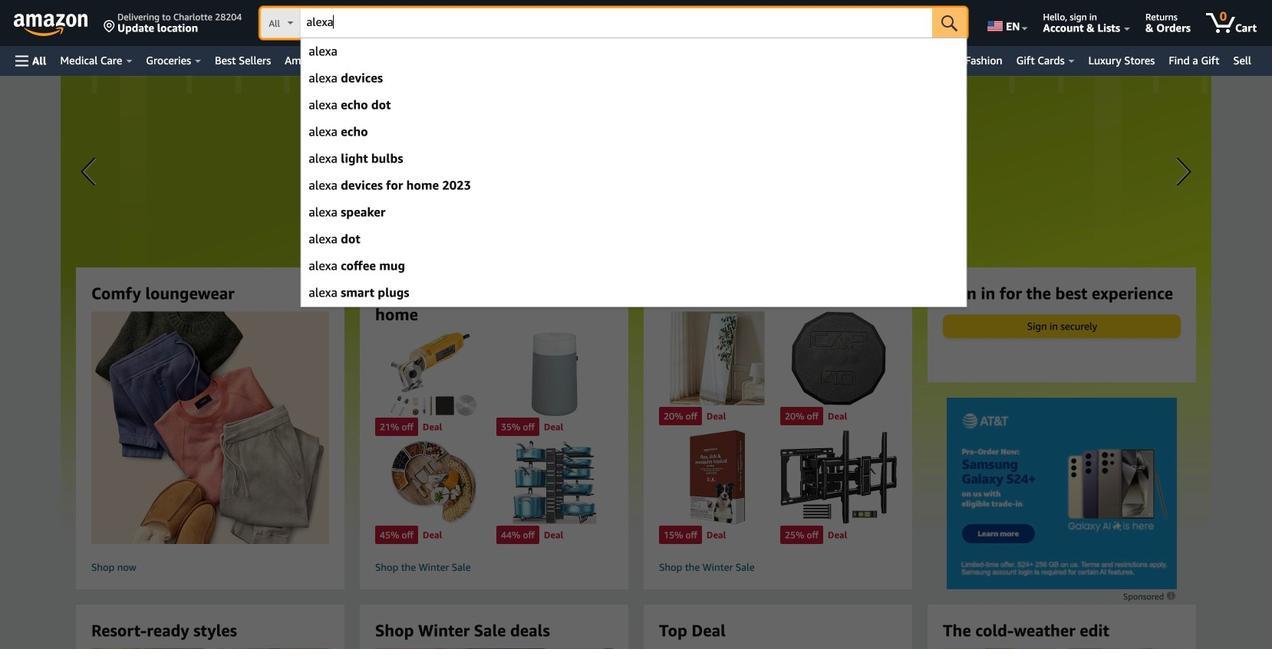 Task type: vqa. For each thing, say whether or not it's contained in the screenshot.
Free with ads
no



Task type: locate. For each thing, give the bounding box(es) containing it.
Search Amazon text field
[[300, 8, 932, 38]]

perlegear ul-listed full motion tv wall mount for 40–86 inch flat curved tvs up to 132 lbs, 12″/16″ wood studs, tv mount bracket with tool-free tilt, swivel, extension, max vesa 600 x 400mm, pglf15 image
[[780, 431, 897, 525]]

navigation navigation
[[0, 0, 1272, 308]]

main content
[[0, 76, 1272, 650]]

none submit inside navigation navigation
[[932, 8, 967, 38]]

None search field
[[260, 8, 967, 40]]

amazon basics flea, tick & mosquito topical treatment for large dogs (21-55 pounds), 6 count (previously solimo) image
[[659, 431, 776, 525]]

None submit
[[932, 8, 967, 38]]

comfy loungewear image
[[65, 312, 355, 545]]

watching football is easier with alexa. fire tv. image
[[61, 76, 1212, 536]]



Task type: describe. For each thing, give the bounding box(es) containing it.
amazon image
[[14, 14, 88, 37]]

blueair air purifiers for bedroom, hepasilent small room, home, pets allergies air cleaner, baby virus air purifier for nursery, blue pure 411a max image
[[496, 333, 613, 416]]

sweetcrispy 64"x21" full length mirror, full body floor mirror for bedroom large wall mirror with stand full length aluminum alloy frame standing hanging or leaning against wall, gold image
[[659, 312, 776, 406]]

ordora 8 tier pot and pan organizer rack for cabinet with 3 diy methods, adjustable organizer for pots, pans and lids image
[[496, 441, 613, 525]]

charcuterie cheese board and platter set - made from acacia wood - us patented 13 inch cheese cutting board and knife for entertaining and serving - 4 knives and 4 bowls image
[[375, 441, 492, 525]]

vevor fabric cutter, 170w electric rotary fabric cutting machine, 1" cutting thickness, octagonal knife, with replacement blade and sharpening stones, for multi-layer cloth fabric leather image
[[375, 333, 492, 416]]

none search field inside navigation navigation
[[260, 8, 967, 40]]

cap barbell 12-sided coated dumbbell, 40 lb image
[[780, 312, 897, 406]]



